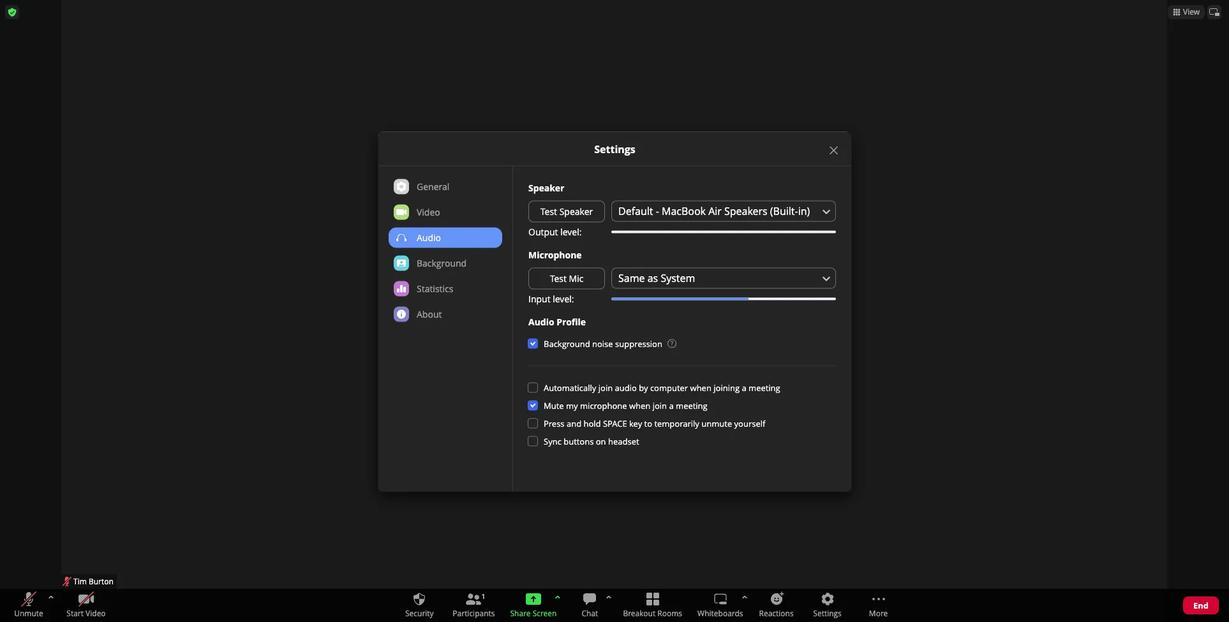 Task type: describe. For each thing, give the bounding box(es) containing it.
tb
[[1207, 10, 1220, 23]]



Task type: vqa. For each thing, say whether or not it's contained in the screenshot.
Avatar
no



Task type: locate. For each thing, give the bounding box(es) containing it.
in meeting image
[[1219, 4, 1226, 11]]

in meeting image
[[1219, 4, 1226, 11]]



